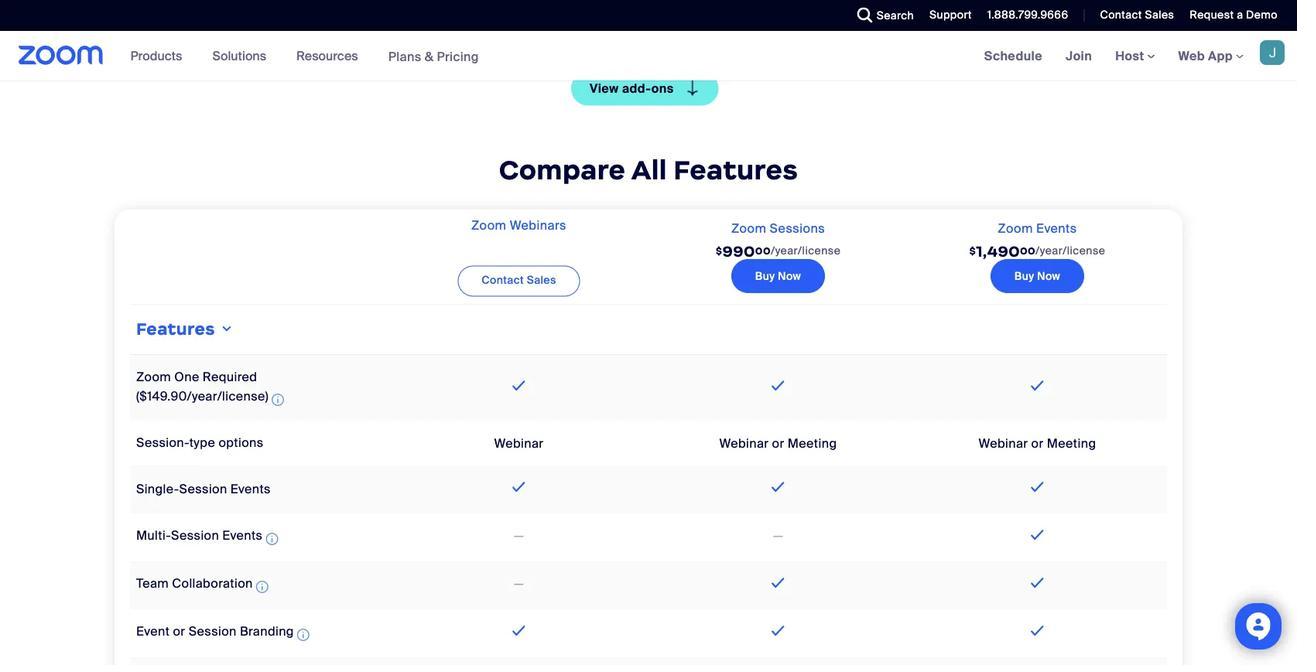 Task type: vqa. For each thing, say whether or not it's contained in the screenshot.
the Out-
no



Task type: describe. For each thing, give the bounding box(es) containing it.
team collaboration image
[[256, 578, 268, 597]]

zoom for zoom sessions
[[732, 221, 767, 237]]

not included image
[[512, 575, 527, 594]]

($149.90/year/license)
[[136, 389, 269, 405]]

options
[[219, 435, 264, 451]]

4 cell from the left
[[908, 658, 1167, 666]]

required
[[203, 369, 257, 385]]

sales inside features application
[[527, 273, 556, 288]]

support
[[930, 8, 972, 22]]

zoom one required ($149.90/year/license)
[[136, 369, 269, 405]]

team
[[136, 576, 169, 592]]

schedule
[[985, 48, 1043, 64]]

zoom inside zoom one required ($149.90/year/license)
[[136, 369, 171, 385]]

collaboration
[[172, 576, 253, 592]]

search button
[[846, 0, 918, 31]]

1 horizontal spatial or
[[772, 435, 785, 452]]

multi-
[[136, 528, 171, 544]]

1 webinar or meeting from the left
[[720, 435, 837, 452]]

resources button
[[297, 31, 365, 81]]

contact inside "link"
[[482, 273, 524, 288]]

3 cell from the left
[[649, 658, 908, 666]]

zoom for zoom webinars
[[472, 217, 507, 233]]

2 not included image from the left
[[771, 527, 786, 546]]

pricing
[[437, 48, 479, 64]]

0 vertical spatial contact sales
[[1100, 8, 1175, 22]]

application containing zoom one required
[[136, 369, 287, 409]]

1 cell from the left
[[130, 658, 389, 666]]

zoom webinars
[[472, 217, 567, 233]]

request
[[1190, 8, 1234, 22]]

ons
[[652, 81, 674, 97]]

buy now link for 1,490
[[991, 259, 1085, 293]]

&
[[425, 48, 434, 64]]

events for multi-session events
[[222, 528, 263, 544]]

request a demo
[[1190, 8, 1278, 22]]

$ 1,490 00 /year/license
[[970, 242, 1106, 261]]

00 for 990
[[755, 244, 771, 257]]

1.888.799.9666
[[988, 8, 1069, 22]]

event or session branding image
[[297, 626, 309, 645]]

plans
[[388, 48, 422, 64]]

team collaboration
[[136, 576, 253, 592]]

view add-ons
[[590, 81, 674, 97]]

web app button
[[1179, 48, 1244, 64]]

branding
[[240, 624, 294, 640]]

product information navigation
[[119, 31, 491, 82]]

features application
[[130, 210, 1167, 666]]

web app
[[1179, 48, 1233, 64]]

zoom one required<br>($149.90/year/license) image
[[272, 390, 284, 409]]

1 not included image from the left
[[512, 527, 527, 546]]

2 meeting from the left
[[1047, 435, 1097, 452]]

join
[[1066, 48, 1092, 64]]

3 webinar from the left
[[979, 435, 1028, 452]]

event or session branding application
[[136, 624, 313, 645]]

session-
[[136, 435, 189, 451]]

/year/license for 1,490
[[1036, 244, 1106, 258]]

event or session branding
[[136, 624, 294, 640]]

join link
[[1054, 31, 1104, 81]]

multi-session events
[[136, 528, 263, 544]]

buy now for 990
[[755, 269, 801, 283]]

host button
[[1116, 48, 1155, 64]]

buy for 1,490
[[1015, 269, 1035, 283]]

or inside event or session branding application
[[173, 624, 185, 640]]

00 for 1,490
[[1020, 244, 1036, 257]]

0 vertical spatial sales
[[1145, 8, 1175, 22]]



Task type: locate. For each thing, give the bounding box(es) containing it.
1.888.799.9666 button up schedule link
[[988, 8, 1069, 22]]

now down the $1,490 per year per license element
[[1037, 269, 1061, 283]]

0 vertical spatial session
[[179, 481, 227, 497]]

2 vertical spatial events
[[222, 528, 263, 544]]

meetings navigation
[[973, 31, 1298, 82]]

/year/license inside $ 1,490 00 /year/license
[[1036, 244, 1106, 258]]

right image
[[219, 323, 235, 336]]

application
[[136, 369, 287, 409]]

contact sales
[[1100, 8, 1175, 22], [482, 273, 556, 288]]

host
[[1116, 48, 1148, 64]]

0 horizontal spatial buy now
[[755, 269, 801, 283]]

buy now link for 990
[[731, 259, 825, 293]]

team collaboration application
[[136, 576, 272, 597]]

buy now
[[755, 269, 801, 283], [1015, 269, 1061, 283]]

1 horizontal spatial webinar
[[720, 435, 769, 452]]

2 buy now from the left
[[1015, 269, 1061, 283]]

zoom left one
[[136, 369, 171, 385]]

0 horizontal spatial now
[[778, 269, 801, 283]]

1 buy now from the left
[[755, 269, 801, 283]]

buy now link down zoom sessions on the right of the page
[[731, 259, 825, 293]]

2 buy from the left
[[1015, 269, 1035, 283]]

1 /year/license from the left
[[771, 244, 841, 258]]

support link
[[918, 0, 976, 31], [930, 8, 972, 22]]

1 vertical spatial session
[[171, 528, 219, 544]]

zoom logo image
[[19, 46, 103, 65]]

1 horizontal spatial 00
[[1020, 244, 1036, 257]]

buy down $990 per year per license element
[[755, 269, 775, 283]]

0 horizontal spatial not included image
[[512, 527, 527, 546]]

buy now for 1,490
[[1015, 269, 1061, 283]]

$ for 1,490
[[970, 245, 976, 257]]

events inside application
[[222, 528, 263, 544]]

/year/license for 990
[[771, 244, 841, 258]]

0 vertical spatial contact
[[1100, 8, 1142, 22]]

session down type
[[179, 481, 227, 497]]

1 horizontal spatial contact sales
[[1100, 8, 1175, 22]]

1 buy from the left
[[755, 269, 775, 283]]

plans & pricing link
[[388, 48, 479, 64], [388, 48, 479, 64]]

buy now down $990 per year per license element
[[755, 269, 801, 283]]

1 horizontal spatial contact
[[1100, 8, 1142, 22]]

0 horizontal spatial buy
[[755, 269, 775, 283]]

1.888.799.9666 button up 'schedule'
[[976, 0, 1073, 31]]

session for single-
[[179, 481, 227, 497]]

$ for 990
[[716, 245, 723, 257]]

2 webinar from the left
[[720, 435, 769, 452]]

add-
[[622, 81, 652, 97]]

1 vertical spatial contact
[[482, 273, 524, 288]]

0 vertical spatial features
[[674, 153, 798, 187]]

banner
[[0, 31, 1298, 82]]

contact sales link
[[1089, 0, 1179, 31], [1100, 8, 1175, 22], [458, 266, 580, 297]]

$ 990 00 /year/license
[[716, 242, 841, 261]]

0 horizontal spatial $
[[716, 245, 723, 257]]

1 horizontal spatial now
[[1037, 269, 1061, 283]]

sales down the webinars
[[527, 273, 556, 288]]

0 horizontal spatial or
[[173, 624, 185, 640]]

events down the options
[[231, 481, 271, 497]]

$1,490 per year per license element
[[970, 235, 1106, 268]]

cell
[[130, 658, 389, 666], [389, 658, 649, 666], [649, 658, 908, 666], [908, 658, 1167, 666]]

2 $ from the left
[[970, 245, 976, 257]]

webinar or meeting
[[720, 435, 837, 452], [979, 435, 1097, 452]]

single-
[[136, 481, 179, 497]]

multi-session events application
[[136, 528, 281, 549]]

solutions
[[212, 48, 266, 64]]

0 horizontal spatial webinar or meeting
[[720, 435, 837, 452]]

sales up host dropdown button
[[1145, 8, 1175, 22]]

now for 1,490
[[1037, 269, 1061, 283]]

1.888.799.9666 button
[[976, 0, 1073, 31], [988, 8, 1069, 22]]

buy for 990
[[755, 269, 775, 283]]

buy now link down the zoom events
[[991, 259, 1085, 293]]

included image
[[509, 478, 529, 497], [1028, 574, 1048, 593], [768, 622, 789, 641], [1028, 622, 1048, 641]]

$ inside $ 990 00 /year/license
[[716, 245, 723, 257]]

1 $ from the left
[[716, 245, 723, 257]]

1 meeting from the left
[[788, 435, 837, 452]]

one
[[174, 369, 199, 385]]

compare all features
[[499, 153, 798, 187]]

session down the single-session events
[[171, 528, 219, 544]]

1 horizontal spatial features
[[674, 153, 798, 187]]

zoom
[[472, 217, 507, 233], [732, 221, 767, 237], [998, 221, 1033, 237], [136, 369, 171, 385]]

1 vertical spatial contact sales
[[482, 273, 556, 288]]

plans & pricing
[[388, 48, 479, 64]]

single-session events
[[136, 481, 271, 497]]

$990 per year per license element
[[716, 235, 841, 268]]

contact sales down zoom webinars
[[482, 273, 556, 288]]

zoom up 1,490
[[998, 221, 1033, 237]]

990
[[723, 242, 755, 261]]

zoom events
[[998, 221, 1077, 237]]

request a demo link
[[1179, 0, 1298, 31], [1190, 8, 1278, 22]]

solutions button
[[212, 31, 273, 81]]

view
[[590, 81, 619, 97]]

00 down the zoom events
[[1020, 244, 1036, 257]]

1 horizontal spatial /year/license
[[1036, 244, 1106, 258]]

contact down zoom webinars
[[482, 273, 524, 288]]

2 horizontal spatial webinar
[[979, 435, 1028, 452]]

0 horizontal spatial buy now link
[[731, 259, 825, 293]]

demo
[[1246, 8, 1278, 22]]

meeting
[[788, 435, 837, 452], [1047, 435, 1097, 452]]

2 horizontal spatial or
[[1032, 435, 1044, 452]]

1 vertical spatial features
[[136, 319, 215, 340]]

00 inside $ 990 00 /year/license
[[755, 244, 771, 257]]

webinars
[[510, 217, 567, 233]]

1 horizontal spatial buy now
[[1015, 269, 1061, 283]]

1 horizontal spatial buy now link
[[991, 259, 1085, 293]]

sales
[[1145, 8, 1175, 22], [527, 273, 556, 288]]

2 webinar or meeting from the left
[[979, 435, 1097, 452]]

1 vertical spatial events
[[231, 481, 271, 497]]

00 inside $ 1,490 00 /year/license
[[1020, 244, 1036, 257]]

zoom up 990
[[732, 221, 767, 237]]

1 vertical spatial sales
[[527, 273, 556, 288]]

1,490
[[976, 242, 1020, 261]]

0 horizontal spatial features
[[136, 319, 215, 340]]

/year/license inside $ 990 00 /year/license
[[771, 244, 841, 258]]

now for 990
[[778, 269, 801, 283]]

event
[[136, 624, 170, 640]]

contact up the host
[[1100, 8, 1142, 22]]

events
[[1037, 221, 1077, 237], [231, 481, 271, 497], [222, 528, 263, 544]]

events left the multi-session events icon
[[222, 528, 263, 544]]

session down team collaboration 'application'
[[189, 624, 237, 640]]

1 buy now link from the left
[[731, 259, 825, 293]]

events for single-session events
[[231, 481, 271, 497]]

contact
[[1100, 8, 1142, 22], [482, 273, 524, 288]]

1 horizontal spatial meeting
[[1047, 435, 1097, 452]]

1 horizontal spatial sales
[[1145, 8, 1175, 22]]

contact sales inside contact sales "link"
[[482, 273, 556, 288]]

included image
[[509, 377, 529, 395], [768, 377, 789, 395], [1028, 377, 1048, 395], [768, 478, 789, 497], [1028, 478, 1048, 497], [1028, 526, 1048, 545], [768, 574, 789, 593], [509, 622, 529, 641]]

2 now from the left
[[1037, 269, 1061, 283]]

2 cell from the left
[[389, 658, 649, 666]]

now
[[778, 269, 801, 283], [1037, 269, 1061, 283]]

features cell
[[130, 312, 1167, 348]]

not included image
[[512, 527, 527, 546], [771, 527, 786, 546]]

1 00 from the left
[[755, 244, 771, 257]]

2 00 from the left
[[1020, 244, 1036, 257]]

app
[[1208, 48, 1233, 64]]

web
[[1179, 48, 1205, 64]]

products
[[131, 48, 182, 64]]

buy
[[755, 269, 775, 283], [1015, 269, 1035, 283]]

session-type options
[[136, 435, 264, 451]]

zoom left the webinars
[[472, 217, 507, 233]]

00 down zoom sessions on the right of the page
[[755, 244, 771, 257]]

0 horizontal spatial contact
[[482, 273, 524, 288]]

features
[[674, 153, 798, 187], [136, 319, 215, 340]]

all
[[631, 153, 667, 187]]

0 horizontal spatial sales
[[527, 273, 556, 288]]

0 vertical spatial events
[[1037, 221, 1077, 237]]

$ inside $ 1,490 00 /year/license
[[970, 245, 976, 257]]

type
[[189, 435, 215, 451]]

2 /year/license from the left
[[1036, 244, 1106, 258]]

1 horizontal spatial not included image
[[771, 527, 786, 546]]

00
[[755, 244, 771, 257], [1020, 244, 1036, 257]]

0 horizontal spatial 00
[[755, 244, 771, 257]]

search
[[877, 8, 914, 22]]

multi-session events image
[[266, 530, 278, 549]]

zoom for zoom events
[[998, 221, 1033, 237]]

1 horizontal spatial $
[[970, 245, 976, 257]]

zoom sessions
[[732, 221, 825, 237]]

2 buy now link from the left
[[991, 259, 1085, 293]]

view add-ons arrow down icon image
[[685, 80, 700, 96]]

session for multi-
[[171, 528, 219, 544]]

products button
[[131, 31, 189, 81]]

1 horizontal spatial buy
[[1015, 269, 1035, 283]]

$
[[716, 245, 723, 257], [970, 245, 976, 257]]

features up zoom sessions on the right of the page
[[674, 153, 798, 187]]

or
[[772, 435, 785, 452], [1032, 435, 1044, 452], [173, 624, 185, 640]]

2 vertical spatial session
[[189, 624, 237, 640]]

profile picture image
[[1260, 40, 1285, 65]]

0 horizontal spatial contact sales
[[482, 273, 556, 288]]

/year/license
[[771, 244, 841, 258], [1036, 244, 1106, 258]]

0 horizontal spatial meeting
[[788, 435, 837, 452]]

sessions
[[770, 221, 825, 237]]

1 horizontal spatial webinar or meeting
[[979, 435, 1097, 452]]

contact sales link inside features application
[[458, 266, 580, 297]]

/year/license down the zoom events
[[1036, 244, 1106, 258]]

webinar
[[494, 435, 544, 452], [720, 435, 769, 452], [979, 435, 1028, 452]]

now down $990 per year per license element
[[778, 269, 801, 283]]

buy now down the $1,490 per year per license element
[[1015, 269, 1061, 283]]

events up $ 1,490 00 /year/license
[[1037, 221, 1077, 237]]

features up one
[[136, 319, 215, 340]]

a
[[1237, 8, 1244, 22]]

contact sales up host dropdown button
[[1100, 8, 1175, 22]]

banner containing products
[[0, 31, 1298, 82]]

features inside cell
[[136, 319, 215, 340]]

compare
[[499, 153, 626, 187]]

resources
[[297, 48, 358, 64]]

0 horizontal spatial webinar
[[494, 435, 544, 452]]

buy down the $1,490 per year per license element
[[1015, 269, 1035, 283]]

0 horizontal spatial /year/license
[[771, 244, 841, 258]]

/year/license down sessions
[[771, 244, 841, 258]]

buy now link
[[731, 259, 825, 293], [991, 259, 1085, 293]]

session
[[179, 481, 227, 497], [171, 528, 219, 544], [189, 624, 237, 640]]

schedule link
[[973, 31, 1054, 81]]

1 now from the left
[[778, 269, 801, 283]]

1 webinar from the left
[[494, 435, 544, 452]]



